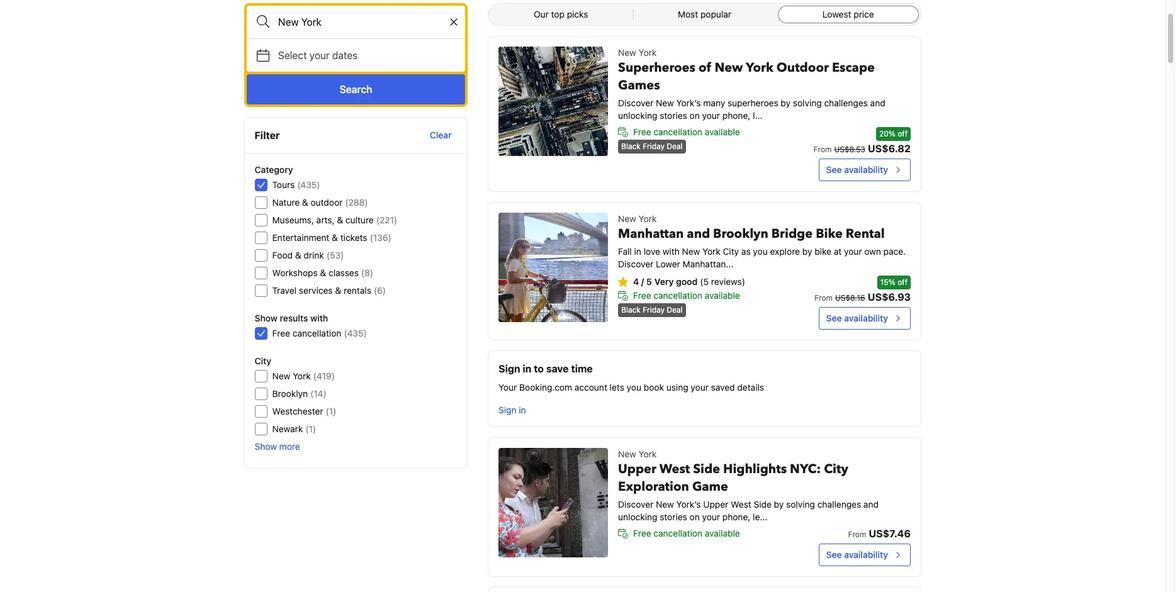 Task type: locate. For each thing, give the bounding box(es) containing it.
availability down us$8.53
[[844, 164, 888, 175]]

available down reviews)
[[705, 290, 740, 301]]

20%
[[879, 129, 896, 138]]

food & drink (53)
[[273, 250, 344, 261]]

0 vertical spatial city
[[723, 246, 739, 257]]

1 vertical spatial phone,
[[722, 512, 750, 522]]

1 vertical spatial by
[[802, 246, 812, 257]]

phone, left le...
[[722, 512, 750, 522]]

1 vertical spatial york's
[[676, 499, 701, 510]]

solving down "nyc:"
[[786, 499, 815, 510]]

cancellation down the good
[[654, 290, 702, 301]]

1 vertical spatial deal
[[667, 305, 683, 315]]

availability for superheroes of new york outdoor escape games
[[844, 164, 888, 175]]

your right at
[[844, 246, 862, 257]]

availability down the "us$8.16"
[[844, 313, 888, 324]]

1 off from the top
[[898, 129, 908, 138]]

2 vertical spatial free cancellation available
[[633, 528, 740, 539]]

upper down the game
[[703, 499, 728, 510]]

& right the arts,
[[337, 215, 343, 225]]

discover down the exploration
[[618, 499, 654, 510]]

& left drink at the left of the page
[[295, 250, 302, 261]]

from for bike
[[815, 293, 833, 303]]

stories down the exploration
[[660, 512, 687, 522]]

york for upper
[[639, 449, 657, 459]]

lowest
[[823, 9, 851, 20]]

west down highlights
[[731, 499, 751, 510]]

1 horizontal spatial (1)
[[326, 406, 337, 417]]

unlocking
[[618, 110, 657, 121], [618, 512, 657, 522]]

results
[[280, 313, 308, 324]]

0 vertical spatial from
[[814, 145, 832, 154]]

1 vertical spatial side
[[754, 499, 772, 510]]

with up free cancellation (435) at the left bottom of page
[[311, 313, 328, 324]]

0 vertical spatial side
[[693, 461, 720, 478]]

friday down games
[[643, 142, 665, 151]]

1 vertical spatial with
[[311, 313, 328, 324]]

stories inside new york upper west side highlights nyc: city exploration game discover new york's upper west side by solving challenges and unlocking stories on your phone, le...
[[660, 512, 687, 522]]

arts,
[[317, 215, 335, 225]]

2 vertical spatial see availability
[[826, 549, 888, 560]]

available down many
[[705, 127, 740, 137]]

0 vertical spatial phone,
[[722, 110, 750, 121]]

3 see from the top
[[826, 549, 842, 560]]

1 vertical spatial see availability
[[826, 313, 888, 324]]

1 vertical spatial and
[[687, 225, 710, 242]]

2 york's from the top
[[676, 499, 701, 510]]

0 vertical spatial upper
[[618, 461, 656, 478]]

show inside button
[[255, 441, 277, 452]]

1 vertical spatial see
[[826, 313, 842, 324]]

availability for manhattan and brooklyn bridge bike rental
[[844, 313, 888, 324]]

1 vertical spatial you
[[627, 382, 641, 393]]

2 vertical spatial available
[[705, 528, 740, 539]]

4
[[633, 276, 639, 287]]

(1) for newark (1)
[[306, 424, 316, 434]]

3 see availability from the top
[[826, 549, 888, 560]]

1 black from the top
[[621, 142, 641, 151]]

available down the game
[[705, 528, 740, 539]]

(435) up nature & outdoor (288)
[[298, 179, 320, 190]]

in right fall
[[634, 246, 641, 257]]

1 vertical spatial discover
[[618, 259, 654, 269]]

3 free cancellation available from the top
[[633, 528, 740, 539]]

2 on from the top
[[690, 512, 700, 522]]

0 vertical spatial friday
[[643, 142, 665, 151]]

as
[[741, 246, 751, 257]]

sign in to save time
[[499, 363, 593, 375]]

your down the game
[[702, 512, 720, 522]]

your
[[310, 50, 330, 61], [702, 110, 720, 121], [844, 246, 862, 257], [691, 382, 709, 393], [702, 512, 720, 522]]

york's inside new york superheroes of new york outdoor escape games discover new york's many superheroes by solving challenges and unlocking stories on your phone, l...
[[676, 98, 701, 108]]

black friday deal down 5
[[621, 305, 683, 315]]

on
[[690, 110, 700, 121], [690, 512, 700, 522]]

new down games
[[656, 98, 674, 108]]

3 available from the top
[[705, 528, 740, 539]]

0 vertical spatial deal
[[667, 142, 683, 151]]

city right "nyc:"
[[824, 461, 848, 478]]

1 vertical spatial (1)
[[306, 424, 316, 434]]

on inside new york upper west side highlights nyc: city exploration game discover new york's upper west side by solving challenges and unlocking stories on your phone, le...
[[690, 512, 700, 522]]

from us$7.46
[[848, 528, 911, 539]]

2 horizontal spatial city
[[824, 461, 848, 478]]

(435)
[[298, 179, 320, 190], [344, 328, 367, 339]]

1 vertical spatial show
[[255, 441, 277, 452]]

see availability for upper west side highlights nyc: city exploration game
[[826, 549, 888, 560]]

2 see availability from the top
[[826, 313, 888, 324]]

and inside new york upper west side highlights nyc: city exploration game discover new york's upper west side by solving challenges and unlocking stories on your phone, le...
[[864, 499, 879, 510]]

new york manhattan and brooklyn bridge bike rental fall in love with new york city as you explore by bike at your own pace. discover lower manhattan...
[[618, 213, 906, 269]]

new up superheroes
[[618, 47, 636, 58]]

stories down games
[[660, 110, 687, 121]]

1 vertical spatial available
[[705, 290, 740, 301]]

2 vertical spatial and
[[864, 499, 879, 510]]

0 vertical spatial with
[[663, 246, 680, 257]]

city left as at the top of the page
[[723, 246, 739, 257]]

0 vertical spatial available
[[705, 127, 740, 137]]

1 friday from the top
[[643, 142, 665, 151]]

0 vertical spatial brooklyn
[[713, 225, 768, 242]]

from left the "us$8.16"
[[815, 293, 833, 303]]

3 discover from the top
[[618, 499, 654, 510]]

free cancellation available
[[633, 127, 740, 137], [633, 290, 740, 301], [633, 528, 740, 539]]

by inside new york superheroes of new york outdoor escape games discover new york's many superheroes by solving challenges and unlocking stories on your phone, l...
[[781, 98, 791, 108]]

challenges down escape
[[824, 98, 868, 108]]

and up "from us$7.46"
[[864, 499, 879, 510]]

lower
[[656, 259, 680, 269]]

brooklyn (14)
[[273, 388, 327, 399]]

1 discover from the top
[[618, 98, 654, 108]]

phone,
[[722, 110, 750, 121], [722, 512, 750, 522]]

0 horizontal spatial you
[[627, 382, 641, 393]]

availability down "from us$7.46"
[[844, 549, 888, 560]]

superheroes
[[728, 98, 778, 108]]

from for outdoor
[[814, 145, 832, 154]]

solving down the outdoor
[[793, 98, 822, 108]]

l...
[[753, 110, 763, 121]]

1 vertical spatial availability
[[844, 313, 888, 324]]

new up the exploration
[[618, 449, 636, 459]]

1 vertical spatial upper
[[703, 499, 728, 510]]

show
[[255, 313, 278, 324], [255, 441, 277, 452]]

availability
[[844, 164, 888, 175], [844, 313, 888, 324], [844, 549, 888, 560]]

1 vertical spatial sign
[[499, 405, 516, 415]]

0 vertical spatial free cancellation available
[[633, 127, 740, 137]]

0 vertical spatial in
[[634, 246, 641, 257]]

workshops
[[273, 268, 318, 278]]

off right 15%
[[898, 278, 908, 287]]

see availability
[[826, 164, 888, 175], [826, 313, 888, 324], [826, 549, 888, 560]]

1 vertical spatial black
[[621, 305, 641, 315]]

off inside 15% off from us$8.16 us$6.93
[[898, 278, 908, 287]]

1 stories from the top
[[660, 110, 687, 121]]

(136)
[[370, 232, 392, 243]]

black friday deal
[[621, 142, 683, 151], [621, 305, 683, 315]]

york's left many
[[676, 98, 701, 108]]

& for tickets
[[332, 232, 338, 243]]

with up lower at the right top of page
[[663, 246, 680, 257]]

from left us$7.46
[[848, 530, 866, 539]]

on down the game
[[690, 512, 700, 522]]

0 vertical spatial (435)
[[298, 179, 320, 190]]

2 vertical spatial availability
[[844, 549, 888, 560]]

you
[[753, 246, 768, 257], [627, 382, 641, 393]]

using
[[666, 382, 688, 393]]

show left results
[[255, 313, 278, 324]]

discover down games
[[618, 98, 654, 108]]

cancellation down results
[[293, 328, 342, 339]]

in left to
[[523, 363, 531, 375]]

your down many
[[702, 110, 720, 121]]

side up le...
[[754, 499, 772, 510]]

by right superheroes
[[781, 98, 791, 108]]

many
[[703, 98, 725, 108]]

2 black from the top
[[621, 305, 641, 315]]

2 vertical spatial city
[[824, 461, 848, 478]]

2 stories from the top
[[660, 512, 687, 522]]

tickets
[[341, 232, 368, 243]]

upper up the exploration
[[618, 461, 656, 478]]

top
[[551, 9, 565, 20]]

1 vertical spatial stories
[[660, 512, 687, 522]]

1 horizontal spatial brooklyn
[[713, 225, 768, 242]]

cancellation down games
[[654, 127, 702, 137]]

you right as at the top of the page
[[753, 246, 768, 257]]

with inside "new york manhattan and brooklyn bridge bike rental fall in love with new york city as you explore by bike at your own pace. discover lower manhattan..."
[[663, 246, 680, 257]]

side up the game
[[693, 461, 720, 478]]

workshops & classes (8)
[[273, 268, 374, 278]]

discover down fall
[[618, 259, 654, 269]]

off right 20%
[[898, 129, 908, 138]]

2 friday from the top
[[643, 305, 665, 315]]

new up the manhattan...
[[682, 246, 700, 257]]

1 york's from the top
[[676, 98, 701, 108]]

& down 'museums, arts, & culture (221)'
[[332, 232, 338, 243]]

1 vertical spatial brooklyn
[[273, 388, 308, 399]]

by left bike at top
[[802, 246, 812, 257]]

1 phone, from the top
[[722, 110, 750, 121]]

1 sign from the top
[[499, 363, 520, 375]]

manhattan and brooklyn bridge bike rental image
[[499, 213, 608, 322]]

1 vertical spatial off
[[898, 278, 908, 287]]

1 vertical spatial solving
[[786, 499, 815, 510]]

1 vertical spatial challenges
[[817, 499, 861, 510]]

see availability down us$8.53
[[826, 164, 888, 175]]

black friday deal down games
[[621, 142, 683, 151]]

your inside new york upper west side highlights nyc: city exploration game discover new york's upper west side by solving challenges and unlocking stories on your phone, le...
[[702, 512, 720, 522]]

us$6.82
[[868, 143, 911, 154]]

free cancellation available down the game
[[633, 528, 740, 539]]

brooklyn up westchester
[[273, 388, 308, 399]]

deal
[[667, 142, 683, 151], [667, 305, 683, 315]]

superheroes of new york outdoor escape games image
[[499, 47, 608, 156]]

newark (1)
[[273, 424, 316, 434]]

1 vertical spatial west
[[731, 499, 751, 510]]

1 show from the top
[[255, 313, 278, 324]]

manhattan...
[[683, 259, 734, 269]]

free down show results with
[[273, 328, 291, 339]]

entertainment
[[273, 232, 330, 243]]

2 phone, from the top
[[722, 512, 750, 522]]

show more button
[[255, 441, 300, 453]]

0 vertical spatial you
[[753, 246, 768, 257]]

time
[[571, 363, 593, 375]]

york's
[[676, 98, 701, 108], [676, 499, 701, 510]]

0 vertical spatial show
[[255, 313, 278, 324]]

see for manhattan and brooklyn bridge bike rental
[[826, 313, 842, 324]]

available
[[705, 127, 740, 137], [705, 290, 740, 301], [705, 528, 740, 539]]

2 discover from the top
[[618, 259, 654, 269]]

(1)
[[326, 406, 337, 417], [306, 424, 316, 434]]

city down show results with
[[255, 356, 272, 366]]

newark
[[273, 424, 303, 434]]

see for superheroes of new york outdoor escape games
[[826, 164, 842, 175]]

west up the exploration
[[659, 461, 690, 478]]

0 horizontal spatial side
[[693, 461, 720, 478]]

1 horizontal spatial side
[[754, 499, 772, 510]]

1 availability from the top
[[844, 164, 888, 175]]

discover
[[618, 98, 654, 108], [618, 259, 654, 269], [618, 499, 654, 510]]

1 horizontal spatial (435)
[[344, 328, 367, 339]]

city
[[723, 246, 739, 257], [255, 356, 272, 366], [824, 461, 848, 478]]

0 vertical spatial on
[[690, 110, 700, 121]]

1 horizontal spatial you
[[753, 246, 768, 257]]

your right using
[[691, 382, 709, 393]]

0 vertical spatial see availability
[[826, 164, 888, 175]]

0 vertical spatial by
[[781, 98, 791, 108]]

0 vertical spatial black
[[621, 142, 641, 151]]

0 vertical spatial solving
[[793, 98, 822, 108]]

1 vertical spatial unlocking
[[618, 512, 657, 522]]

0 vertical spatial stories
[[660, 110, 687, 121]]

manhattan
[[618, 225, 684, 242]]

0 vertical spatial challenges
[[824, 98, 868, 108]]

us$8.53
[[834, 145, 865, 154]]

2 vertical spatial by
[[774, 499, 784, 510]]

fall
[[618, 246, 632, 257]]

1 see availability from the top
[[826, 164, 888, 175]]

(1) down westchester (1)
[[306, 424, 316, 434]]

from left us$8.53
[[814, 145, 832, 154]]

1 vertical spatial on
[[690, 512, 700, 522]]

by down highlights
[[774, 499, 784, 510]]

see availability down "from us$7.46"
[[826, 549, 888, 560]]

sign in link
[[494, 399, 531, 422]]

1 unlocking from the top
[[618, 110, 657, 121]]

0 vertical spatial off
[[898, 129, 908, 138]]

3 availability from the top
[[844, 549, 888, 560]]

1 deal from the top
[[667, 142, 683, 151]]

phone, inside new york upper west side highlights nyc: city exploration game discover new york's upper west side by solving challenges and unlocking stories on your phone, le...
[[722, 512, 750, 522]]

0 vertical spatial (1)
[[326, 406, 337, 417]]

challenges down "nyc:"
[[817, 499, 861, 510]]

unlocking down the exploration
[[618, 512, 657, 522]]

sign up your
[[499, 363, 520, 375]]

york's inside new york upper west side highlights nyc: city exploration game discover new york's upper west side by solving challenges and unlocking stories on your phone, le...
[[676, 499, 701, 510]]

phone, down superheroes
[[722, 110, 750, 121]]

and inside "new york manhattan and brooklyn bridge bike rental fall in love with new york city as you explore by bike at your own pace. discover lower manhattan..."
[[687, 225, 710, 242]]

2 show from the top
[[255, 441, 277, 452]]

lets
[[610, 382, 624, 393]]

pace.
[[883, 246, 906, 257]]

0 vertical spatial unlocking
[[618, 110, 657, 121]]

from inside "from us$7.46"
[[848, 530, 866, 539]]

free cancellation available down the good
[[633, 290, 740, 301]]

see availability down the "us$8.16"
[[826, 313, 888, 324]]

0 horizontal spatial with
[[311, 313, 328, 324]]

cancellation
[[654, 127, 702, 137], [654, 290, 702, 301], [293, 328, 342, 339], [654, 528, 702, 539]]

show for show results with
[[255, 313, 278, 324]]

with
[[663, 246, 680, 257], [311, 313, 328, 324]]

1 horizontal spatial city
[[723, 246, 739, 257]]

friday
[[643, 142, 665, 151], [643, 305, 665, 315]]

sign down your
[[499, 405, 516, 415]]

nature
[[273, 197, 300, 208]]

york for (419)
[[293, 371, 311, 381]]

& right nature
[[302, 197, 309, 208]]

5
[[646, 276, 652, 287]]

1 see from the top
[[826, 164, 842, 175]]

1 vertical spatial city
[[255, 356, 272, 366]]

(1) down (14)
[[326, 406, 337, 417]]

1 vertical spatial black friday deal
[[621, 305, 683, 315]]

challenges
[[824, 98, 868, 108], [817, 499, 861, 510]]

sign for sign in
[[499, 405, 516, 415]]

0 vertical spatial availability
[[844, 164, 888, 175]]

discover inside "new york manhattan and brooklyn bridge bike rental fall in love with new york city as you explore by bike at your own pace. discover lower manhattan..."
[[618, 259, 654, 269]]

you right lets
[[627, 382, 641, 393]]

classes
[[329, 268, 359, 278]]

& up the travel services & rentals (6)
[[320, 268, 327, 278]]

picks
[[567, 9, 588, 20]]

1 horizontal spatial with
[[663, 246, 680, 257]]

entertainment & tickets (136)
[[273, 232, 392, 243]]

2 vertical spatial in
[[519, 405, 526, 415]]

0 vertical spatial and
[[870, 98, 885, 108]]

0 vertical spatial york's
[[676, 98, 701, 108]]

from inside 15% off from us$8.16 us$6.93
[[815, 293, 833, 303]]

from inside the 20% off from us$8.53 us$6.82
[[814, 145, 832, 154]]

from
[[814, 145, 832, 154], [815, 293, 833, 303], [848, 530, 866, 539]]

and up 20%
[[870, 98, 885, 108]]

0 vertical spatial west
[[659, 461, 690, 478]]

your inside new york superheroes of new york outdoor escape games discover new york's many superheroes by solving challenges and unlocking stories on your phone, l...
[[702, 110, 720, 121]]

and up the manhattan...
[[687, 225, 710, 242]]

york inside new york upper west side highlights nyc: city exploration game discover new york's upper west side by solving challenges and unlocking stories on your phone, le...
[[639, 449, 657, 459]]

0 vertical spatial black friday deal
[[621, 142, 683, 151]]

1 on from the top
[[690, 110, 700, 121]]

0 horizontal spatial upper
[[618, 461, 656, 478]]

food
[[273, 250, 293, 261]]

upper
[[618, 461, 656, 478], [703, 499, 728, 510]]

in down booking.com
[[519, 405, 526, 415]]

travel services & rentals (6)
[[273, 285, 386, 296]]

solving inside new york upper west side highlights nyc: city exploration game discover new york's upper west side by solving challenges and unlocking stories on your phone, le...
[[786, 499, 815, 510]]

2 sign from the top
[[499, 405, 516, 415]]

0 horizontal spatial city
[[255, 356, 272, 366]]

0 vertical spatial discover
[[618, 98, 654, 108]]

and inside new york superheroes of new york outdoor escape games discover new york's many superheroes by solving challenges and unlocking stories on your phone, l...
[[870, 98, 885, 108]]

brooklyn
[[713, 225, 768, 242], [273, 388, 308, 399]]

show left the "more"
[[255, 441, 277, 452]]

black
[[621, 142, 641, 151], [621, 305, 641, 315]]

stories
[[660, 110, 687, 121], [660, 512, 687, 522]]

(435) down 'rentals' on the left top of the page
[[344, 328, 367, 339]]

availability for upper west side highlights nyc: city exploration game
[[844, 549, 888, 560]]

drink
[[304, 250, 324, 261]]

0 vertical spatial see
[[826, 164, 842, 175]]

0 horizontal spatial (1)
[[306, 424, 316, 434]]

unlocking down games
[[618, 110, 657, 121]]

0 horizontal spatial west
[[659, 461, 690, 478]]

2 vertical spatial discover
[[618, 499, 654, 510]]

2 availability from the top
[[844, 313, 888, 324]]

1 vertical spatial from
[[815, 293, 833, 303]]

2 off from the top
[[898, 278, 908, 287]]

west
[[659, 461, 690, 478], [731, 499, 751, 510]]

black down 4
[[621, 305, 641, 315]]

on down of on the right top of page
[[690, 110, 700, 121]]

0 vertical spatial sign
[[499, 363, 520, 375]]

free cancellation available down many
[[633, 127, 740, 137]]

sign for sign in to save time
[[499, 363, 520, 375]]

lowest price
[[823, 9, 874, 20]]

2 unlocking from the top
[[618, 512, 657, 522]]

2 see from the top
[[826, 313, 842, 324]]

black down games
[[621, 142, 641, 151]]

2 vertical spatial from
[[848, 530, 866, 539]]

1 vertical spatial free cancellation available
[[633, 290, 740, 301]]

friday down 5
[[643, 305, 665, 315]]

1 vertical spatial in
[[523, 363, 531, 375]]

westchester (1)
[[273, 406, 337, 417]]

2 vertical spatial see
[[826, 549, 842, 560]]

1 vertical spatial friday
[[643, 305, 665, 315]]

york's down the game
[[676, 499, 701, 510]]

brooklyn up as at the top of the page
[[713, 225, 768, 242]]

off inside the 20% off from us$8.53 us$6.82
[[898, 129, 908, 138]]

0 horizontal spatial (435)
[[298, 179, 320, 190]]

solving inside new york superheroes of new york outdoor escape games discover new york's many superheroes by solving challenges and unlocking stories on your phone, l...
[[793, 98, 822, 108]]



Task type: describe. For each thing, give the bounding box(es) containing it.
unlocking inside new york upper west side highlights nyc: city exploration game discover new york's upper west side by solving challenges and unlocking stories on your phone, le...
[[618, 512, 657, 522]]

at
[[834, 246, 842, 257]]

cancellation down the exploration
[[654, 528, 702, 539]]

discover inside new york upper west side highlights nyc: city exploration game discover new york's upper west side by solving challenges and unlocking stories on your phone, le...
[[618, 499, 654, 510]]

unlocking inside new york superheroes of new york outdoor escape games discover new york's many superheroes by solving challenges and unlocking stories on your phone, l...
[[618, 110, 657, 121]]

off for manhattan and brooklyn bridge bike rental
[[898, 278, 908, 287]]

saved
[[711, 382, 735, 393]]

1 horizontal spatial upper
[[703, 499, 728, 510]]

0 horizontal spatial brooklyn
[[273, 388, 308, 399]]

select your dates
[[278, 50, 358, 61]]

(8)
[[362, 268, 374, 278]]

new york superheroes of new york outdoor escape games discover new york's many superheroes by solving challenges and unlocking stories on your phone, l...
[[618, 47, 885, 121]]

2 deal from the top
[[667, 305, 683, 315]]

westchester
[[273, 406, 324, 417]]

rental
[[846, 225, 885, 242]]

& for outdoor
[[302, 197, 309, 208]]

sign in
[[499, 405, 526, 415]]

show for show more
[[255, 441, 277, 452]]

game
[[692, 478, 728, 495]]

new right of on the right top of page
[[715, 59, 743, 76]]

see for upper west side highlights nyc: city exploration game
[[826, 549, 842, 560]]

most
[[678, 9, 698, 20]]

free down the exploration
[[633, 528, 651, 539]]

your booking.com account lets you book using your saved details
[[499, 382, 764, 393]]

new up manhattan
[[618, 213, 636, 224]]

reviews)
[[711, 276, 745, 287]]

& down classes at the left top
[[335, 285, 342, 296]]

outdoor
[[311, 197, 343, 208]]

to
[[534, 363, 544, 375]]

explore
[[770, 246, 800, 257]]

2 available from the top
[[705, 290, 740, 301]]

stories inside new york superheroes of new york outdoor escape games discover new york's many superheroes by solving challenges and unlocking stories on your phone, l...
[[660, 110, 687, 121]]

new down the exploration
[[656, 499, 674, 510]]

& for drink
[[295, 250, 302, 261]]

love
[[644, 246, 660, 257]]

4 / 5 very good (5 reviews)
[[633, 276, 745, 287]]

upper west side highlights nyc: city exploration game image
[[499, 448, 608, 558]]

1 vertical spatial (435)
[[344, 328, 367, 339]]

our
[[534, 9, 549, 20]]

(1) for westchester (1)
[[326, 406, 337, 417]]

services
[[299, 285, 333, 296]]

culture
[[346, 215, 374, 225]]

/
[[641, 276, 644, 287]]

in inside "new york manhattan and brooklyn bridge bike rental fall in love with new york city as you explore by bike at your own pace. discover lower manhattan..."
[[634, 246, 641, 257]]

search
[[340, 84, 372, 95]]

in for sign in to save time
[[523, 363, 531, 375]]

escape
[[832, 59, 875, 76]]

brooklyn inside "new york manhattan and brooklyn bridge bike rental fall in love with new york city as you explore by bike at your own pace. discover lower manhattan..."
[[713, 225, 768, 242]]

new york upper west side highlights nyc: city exploration game discover new york's upper west side by solving challenges and unlocking stories on your phone, le...
[[618, 449, 879, 522]]

on inside new york superheroes of new york outdoor escape games discover new york's many superheroes by solving challenges and unlocking stories on your phone, l...
[[690, 110, 700, 121]]

(288)
[[345, 197, 368, 208]]

2 free cancellation available from the top
[[633, 290, 740, 301]]

(419)
[[314, 371, 335, 381]]

1 black friday deal from the top
[[621, 142, 683, 151]]

15% off from us$8.16 us$6.93
[[815, 278, 911, 303]]

(6)
[[374, 285, 386, 296]]

le...
[[753, 512, 767, 522]]

outdoor
[[777, 59, 829, 76]]

own
[[864, 246, 881, 257]]

good
[[676, 276, 698, 287]]

bike
[[816, 225, 843, 242]]

filter
[[255, 130, 280, 141]]

free cancellation (435)
[[273, 328, 367, 339]]

& for classes
[[320, 268, 327, 278]]

15%
[[880, 278, 896, 287]]

in for sign in
[[519, 405, 526, 415]]

show more
[[255, 441, 300, 452]]

category
[[255, 164, 293, 175]]

nature & outdoor (288)
[[273, 197, 368, 208]]

tours
[[273, 179, 295, 190]]

highlights
[[723, 461, 787, 478]]

clear
[[430, 130, 452, 140]]

free down /
[[633, 290, 651, 301]]

(5
[[700, 276, 709, 287]]

of
[[699, 59, 711, 76]]

show results with
[[255, 313, 328, 324]]

more
[[280, 441, 300, 452]]

(14)
[[311, 388, 327, 399]]

popular
[[701, 9, 731, 20]]

save
[[546, 363, 569, 375]]

account
[[575, 382, 607, 393]]

games
[[618, 77, 660, 94]]

us$7.46
[[869, 528, 911, 539]]

our top picks
[[534, 9, 588, 20]]

discover inside new york superheroes of new york outdoor escape games discover new york's many superheroes by solving challenges and unlocking stories on your phone, l...
[[618, 98, 654, 108]]

challenges inside new york upper west side highlights nyc: city exploration game discover new york's upper west side by solving challenges and unlocking stories on your phone, le...
[[817, 499, 861, 510]]

details
[[737, 382, 764, 393]]

book
[[644, 382, 664, 393]]

tours (435)
[[273, 179, 320, 190]]

bridge
[[772, 225, 813, 242]]

search button
[[247, 74, 465, 104]]

city inside "new york manhattan and brooklyn bridge bike rental fall in love with new york city as you explore by bike at your own pace. discover lower manhattan..."
[[723, 246, 739, 257]]

your inside "new york manhattan and brooklyn bridge bike rental fall in love with new york city as you explore by bike at your own pace. discover lower manhattan..."
[[844, 246, 862, 257]]

most popular
[[678, 9, 731, 20]]

2 black friday deal from the top
[[621, 305, 683, 315]]

see availability for manhattan and brooklyn bridge bike rental
[[826, 313, 888, 324]]

1 free cancellation available from the top
[[633, 127, 740, 137]]

Where are you going? search field
[[247, 6, 465, 38]]

20% off from us$8.53 us$6.82
[[814, 129, 911, 154]]

you inside "new york manhattan and brooklyn bridge bike rental fall in love with new york city as you explore by bike at your own pace. discover lower manhattan..."
[[753, 246, 768, 257]]

booking.com
[[519, 382, 572, 393]]

new up brooklyn (14)
[[273, 371, 291, 381]]

new york (419)
[[273, 371, 335, 381]]

by inside "new york manhattan and brooklyn bridge bike rental fall in love with new york city as you explore by bike at your own pace. discover lower manhattan..."
[[802, 246, 812, 257]]

(53)
[[327, 250, 344, 261]]

clear button
[[425, 124, 457, 147]]

phone, inside new york superheroes of new york outdoor escape games discover new york's many superheroes by solving challenges and unlocking stories on your phone, l...
[[722, 110, 750, 121]]

by inside new york upper west side highlights nyc: city exploration game discover new york's upper west side by solving challenges and unlocking stories on your phone, le...
[[774, 499, 784, 510]]

us$6.93
[[868, 291, 911, 303]]

museums, arts, & culture (221)
[[273, 215, 398, 225]]

free down games
[[633, 127, 651, 137]]

select
[[278, 50, 307, 61]]

exploration
[[618, 478, 689, 495]]

city inside new york upper west side highlights nyc: city exploration game discover new york's upper west side by solving challenges and unlocking stories on your phone, le...
[[824, 461, 848, 478]]

york for manhattan
[[639, 213, 657, 224]]

your left dates
[[310, 50, 330, 61]]

dates
[[332, 50, 358, 61]]

off for superheroes of new york outdoor escape games
[[898, 129, 908, 138]]

price
[[854, 9, 874, 20]]

challenges inside new york superheroes of new york outdoor escape games discover new york's many superheroes by solving challenges and unlocking stories on your phone, l...
[[824, 98, 868, 108]]

see availability for superheroes of new york outdoor escape games
[[826, 164, 888, 175]]

museums,
[[273, 215, 314, 225]]

1 horizontal spatial west
[[731, 499, 751, 510]]

1 available from the top
[[705, 127, 740, 137]]

york for superheroes
[[639, 47, 657, 58]]



Task type: vqa. For each thing, say whether or not it's contained in the screenshot.
12:30
no



